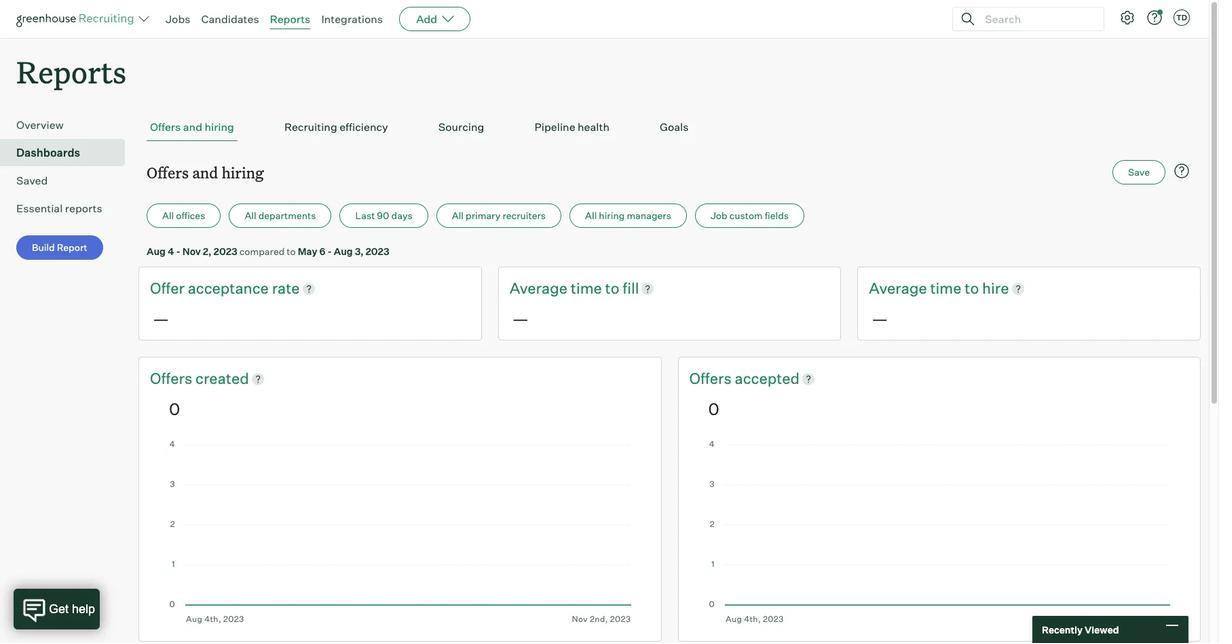 Task type: locate. For each thing, give the bounding box(es) containing it.
0 horizontal spatial average link
[[510, 278, 571, 299]]

aug 4 - nov 2, 2023 compared to may 6 - aug 3, 2023
[[147, 246, 389, 257]]

0 horizontal spatial time link
[[571, 278, 605, 299]]

2 xychart image from the left
[[708, 441, 1170, 624]]

primary
[[466, 210, 501, 221]]

average time to for fill
[[510, 279, 623, 297]]

created
[[196, 369, 249, 388]]

reports
[[65, 202, 102, 215]]

and
[[183, 120, 202, 134], [192, 162, 218, 183]]

2 0 from the left
[[708, 399, 719, 419]]

1 horizontal spatial —
[[512, 309, 529, 329]]

last 90 days button
[[340, 204, 428, 228]]

1 offers link from the left
[[150, 369, 196, 390]]

to left the hire
[[965, 279, 979, 297]]

1 horizontal spatial xychart image
[[708, 441, 1170, 624]]

1 horizontal spatial to
[[605, 279, 620, 297]]

1 vertical spatial hiring
[[222, 162, 264, 183]]

offers inside offers and hiring button
[[150, 120, 181, 134]]

1 to link from the left
[[605, 278, 623, 299]]

xychart image
[[169, 441, 631, 624], [708, 441, 1170, 624]]

health
[[578, 120, 610, 134]]

average for hire
[[869, 279, 927, 297]]

offers and hiring inside offers and hiring button
[[150, 120, 234, 134]]

2 horizontal spatial to
[[965, 279, 979, 297]]

0 vertical spatial reports
[[270, 12, 311, 26]]

0 horizontal spatial to
[[287, 246, 296, 257]]

average link
[[510, 278, 571, 299], [869, 278, 930, 299]]

td button
[[1171, 7, 1193, 29]]

2 horizontal spatial —
[[872, 309, 888, 329]]

to for hire
[[965, 279, 979, 297]]

0 horizontal spatial xychart image
[[169, 441, 631, 624]]

essential reports link
[[16, 200, 119, 217]]

to left the fill
[[605, 279, 620, 297]]

2 2023 from the left
[[366, 246, 389, 257]]

1 all from the left
[[162, 210, 174, 221]]

- right 6
[[328, 246, 332, 257]]

1 aug from the left
[[147, 246, 166, 257]]

offers link
[[150, 369, 196, 390], [689, 369, 735, 390]]

aug left the 3,
[[334, 246, 353, 257]]

configure image
[[1120, 10, 1136, 26]]

reports link
[[270, 12, 311, 26]]

offer link
[[150, 278, 188, 299]]

0 horizontal spatial to link
[[605, 278, 623, 299]]

1 horizontal spatial to link
[[965, 278, 982, 299]]

4 all from the left
[[585, 210, 597, 221]]

0 horizontal spatial 0
[[169, 399, 180, 419]]

and inside button
[[183, 120, 202, 134]]

time for hire
[[930, 279, 962, 297]]

hiring inside all hiring managers button
[[599, 210, 625, 221]]

all inside 'button'
[[245, 210, 256, 221]]

hiring
[[205, 120, 234, 134], [222, 162, 264, 183], [599, 210, 625, 221]]

1 horizontal spatial average link
[[869, 278, 930, 299]]

0 horizontal spatial —
[[153, 309, 169, 329]]

0 horizontal spatial aug
[[147, 246, 166, 257]]

all
[[162, 210, 174, 221], [245, 210, 256, 221], [452, 210, 464, 221], [585, 210, 597, 221]]

faq image
[[1174, 163, 1190, 179]]

2023 right the 3,
[[366, 246, 389, 257]]

xychart image for accepted
[[708, 441, 1170, 624]]

time link
[[571, 278, 605, 299], [930, 278, 965, 299]]

created link
[[196, 369, 249, 390]]

1 horizontal spatial 0
[[708, 399, 719, 419]]

1 average link from the left
[[510, 278, 571, 299]]

xychart image for created
[[169, 441, 631, 624]]

all for all primary recruiters
[[452, 210, 464, 221]]

average
[[510, 279, 568, 297], [869, 279, 927, 297]]

1 horizontal spatial -
[[328, 246, 332, 257]]

0 horizontal spatial average
[[510, 279, 568, 297]]

0 horizontal spatial 2023
[[214, 246, 237, 257]]

tab list containing offers and hiring
[[147, 114, 1193, 141]]

to left the may
[[287, 246, 296, 257]]

2 average from the left
[[869, 279, 927, 297]]

1 time from the left
[[571, 279, 602, 297]]

3 all from the left
[[452, 210, 464, 221]]

offers link for accepted
[[689, 369, 735, 390]]

0 vertical spatial hiring
[[205, 120, 234, 134]]

may
[[298, 246, 317, 257]]

reports right candidates
[[270, 12, 311, 26]]

1 horizontal spatial average
[[869, 279, 927, 297]]

all left 'departments' on the top of page
[[245, 210, 256, 221]]

time left the fill
[[571, 279, 602, 297]]

0 horizontal spatial offers link
[[150, 369, 196, 390]]

to
[[287, 246, 296, 257], [605, 279, 620, 297], [965, 279, 979, 297]]

0 horizontal spatial average time to
[[510, 279, 623, 297]]

-
[[176, 246, 180, 257], [328, 246, 332, 257]]

all left managers
[[585, 210, 597, 221]]

1 average from the left
[[510, 279, 568, 297]]

essential reports
[[16, 202, 102, 215]]

1 horizontal spatial offers link
[[689, 369, 735, 390]]

all departments
[[245, 210, 316, 221]]

2 average link from the left
[[869, 278, 930, 299]]

2 aug from the left
[[334, 246, 353, 257]]

2 average time to from the left
[[869, 279, 982, 297]]

all for all departments
[[245, 210, 256, 221]]

1 vertical spatial reports
[[16, 52, 126, 92]]

time left the hire
[[930, 279, 962, 297]]

0
[[169, 399, 180, 419], [708, 399, 719, 419]]

recruiting
[[284, 120, 337, 134]]

all left offices on the top
[[162, 210, 174, 221]]

build report
[[32, 242, 87, 253]]

candidates link
[[201, 12, 259, 26]]

1 horizontal spatial 2023
[[366, 246, 389, 257]]

- right 4
[[176, 246, 180, 257]]

— for hire
[[872, 309, 888, 329]]

1 xychart image from the left
[[169, 441, 631, 624]]

fill link
[[623, 278, 639, 299]]

1 horizontal spatial aug
[[334, 246, 353, 257]]

1 vertical spatial and
[[192, 162, 218, 183]]

time link left hire link
[[930, 278, 965, 299]]

dashboards
[[16, 146, 80, 160]]

4
[[168, 246, 174, 257]]

job custom fields
[[711, 210, 789, 221]]

1 0 from the left
[[169, 399, 180, 419]]

3,
[[355, 246, 364, 257]]

time link for hire
[[930, 278, 965, 299]]

2 time link from the left
[[930, 278, 965, 299]]

efficiency
[[340, 120, 388, 134]]

all left primary
[[452, 210, 464, 221]]

1 average time to from the left
[[510, 279, 623, 297]]

2 to link from the left
[[965, 278, 982, 299]]

hiring inside offers and hiring button
[[205, 120, 234, 134]]

all primary recruiters
[[452, 210, 546, 221]]

1 time link from the left
[[571, 278, 605, 299]]

aug left 4
[[147, 246, 166, 257]]

2023
[[214, 246, 237, 257], [366, 246, 389, 257]]

rate link
[[272, 278, 300, 299]]

0 horizontal spatial -
[[176, 246, 180, 257]]

last 90 days
[[355, 210, 413, 221]]

2 all from the left
[[245, 210, 256, 221]]

offers and hiring
[[150, 120, 234, 134], [147, 162, 264, 183]]

aug
[[147, 246, 166, 257], [334, 246, 353, 257]]

save button
[[1113, 160, 1166, 185]]

3 — from the left
[[872, 309, 888, 329]]

offers and hiring button
[[147, 114, 238, 141]]

greenhouse recruiting image
[[16, 11, 138, 27]]

last
[[355, 210, 375, 221]]

1 horizontal spatial time link
[[930, 278, 965, 299]]

tab list
[[147, 114, 1193, 141]]

acceptance link
[[188, 278, 272, 299]]

offers link for created
[[150, 369, 196, 390]]

time link left fill link
[[571, 278, 605, 299]]

reports down greenhouse recruiting 'image' on the top of the page
[[16, 52, 126, 92]]

0 vertical spatial and
[[183, 120, 202, 134]]

offers
[[150, 120, 181, 134], [147, 162, 189, 183], [150, 369, 196, 388], [689, 369, 735, 388]]

2023 right 2,
[[214, 246, 237, 257]]

0 vertical spatial offers and hiring
[[150, 120, 234, 134]]

2 — from the left
[[512, 309, 529, 329]]

offer
[[150, 279, 185, 297]]

1 horizontal spatial average time to
[[869, 279, 982, 297]]

all hiring managers
[[585, 210, 671, 221]]

1 horizontal spatial time
[[930, 279, 962, 297]]

2 vertical spatial hiring
[[599, 210, 625, 221]]

pipeline
[[535, 120, 575, 134]]

0 horizontal spatial time
[[571, 279, 602, 297]]

2 time from the left
[[930, 279, 962, 297]]

1 - from the left
[[176, 246, 180, 257]]

custom
[[730, 210, 763, 221]]

managers
[[627, 210, 671, 221]]

essential
[[16, 202, 63, 215]]

1 horizontal spatial reports
[[270, 12, 311, 26]]

all primary recruiters button
[[436, 204, 561, 228]]

2 offers link from the left
[[689, 369, 735, 390]]



Task type: describe. For each thing, give the bounding box(es) containing it.
pipeline health
[[535, 120, 610, 134]]

add button
[[399, 7, 471, 31]]

job custom fields button
[[695, 204, 805, 228]]

goals button
[[656, 114, 692, 141]]

to link for hire
[[965, 278, 982, 299]]

all offices button
[[147, 204, 221, 228]]

average link for hire
[[869, 278, 930, 299]]

acceptance
[[188, 279, 269, 297]]

nov
[[182, 246, 201, 257]]

fill
[[623, 279, 639, 297]]

time link for fill
[[571, 278, 605, 299]]

jobs link
[[166, 12, 190, 26]]

90
[[377, 210, 389, 221]]

save
[[1128, 166, 1150, 178]]

accepted
[[735, 369, 800, 388]]

td button
[[1174, 10, 1190, 26]]

job
[[711, 210, 728, 221]]

to link for fill
[[605, 278, 623, 299]]

goals
[[660, 120, 689, 134]]

compared
[[240, 246, 285, 257]]

Search text field
[[982, 9, 1092, 29]]

pipeline health button
[[531, 114, 613, 141]]

jobs
[[166, 12, 190, 26]]

report
[[57, 242, 87, 253]]

departments
[[258, 210, 316, 221]]

dashboards link
[[16, 145, 119, 161]]

average for fill
[[510, 279, 568, 297]]

saved link
[[16, 173, 119, 189]]

all departments button
[[229, 204, 332, 228]]

2 - from the left
[[328, 246, 332, 257]]

recruiting efficiency button
[[281, 114, 392, 141]]

— for fill
[[512, 309, 529, 329]]

saved
[[16, 174, 48, 188]]

fields
[[765, 210, 789, 221]]

6
[[319, 246, 326, 257]]

time for fill
[[571, 279, 602, 297]]

recruiters
[[503, 210, 546, 221]]

all for all hiring managers
[[585, 210, 597, 221]]

hire
[[982, 279, 1009, 297]]

build report button
[[16, 236, 103, 260]]

average link for fill
[[510, 278, 571, 299]]

recently
[[1042, 624, 1083, 636]]

rate
[[272, 279, 300, 297]]

viewed
[[1085, 624, 1119, 636]]

candidates
[[201, 12, 259, 26]]

0 for accepted
[[708, 399, 719, 419]]

integrations
[[321, 12, 383, 26]]

1 vertical spatial offers and hiring
[[147, 162, 264, 183]]

days
[[391, 210, 413, 221]]

sourcing button
[[435, 114, 488, 141]]

all offices
[[162, 210, 205, 221]]

offices
[[176, 210, 205, 221]]

build
[[32, 242, 55, 253]]

overview link
[[16, 117, 119, 133]]

2,
[[203, 246, 212, 257]]

to for fill
[[605, 279, 620, 297]]

hire link
[[982, 278, 1009, 299]]

accepted link
[[735, 369, 800, 390]]

offer acceptance
[[150, 279, 272, 297]]

td
[[1176, 13, 1187, 22]]

integrations link
[[321, 12, 383, 26]]

average time to for hire
[[869, 279, 982, 297]]

all hiring managers button
[[570, 204, 687, 228]]

recruiting efficiency
[[284, 120, 388, 134]]

sourcing
[[438, 120, 484, 134]]

1 2023 from the left
[[214, 246, 237, 257]]

overview
[[16, 118, 64, 132]]

0 horizontal spatial reports
[[16, 52, 126, 92]]

0 for created
[[169, 399, 180, 419]]

1 — from the left
[[153, 309, 169, 329]]

all for all offices
[[162, 210, 174, 221]]

recently viewed
[[1042, 624, 1119, 636]]

add
[[416, 12, 437, 26]]



Task type: vqa. For each thing, say whether or not it's contained in the screenshot.
Configure image
yes



